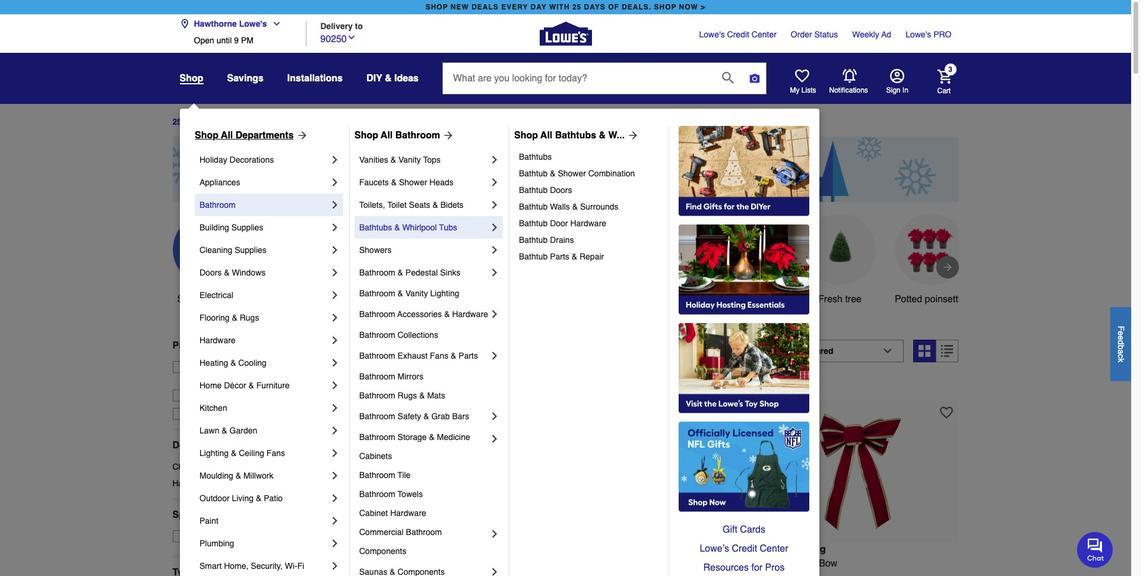 Task type: describe. For each thing, give the bounding box(es) containing it.
& left pedestal
[[398, 268, 403, 277]]

chevron right image for bathroom storage & medicine cabinets
[[489, 433, 501, 445]]

in inside "holiday living 8.5-in w red bow"
[[777, 558, 785, 569]]

bathroom storage & medicine cabinets
[[359, 432, 473, 461]]

shop for shop all deals
[[177, 294, 199, 305]]

bathroom link
[[200, 194, 329, 216]]

1 horizontal spatial doors
[[550, 185, 572, 195]]

1 vertical spatial fans
[[267, 448, 285, 458]]

bathroom towels link
[[359, 485, 501, 504]]

list view image
[[942, 345, 953, 357]]

0 vertical spatial departments
[[236, 130, 294, 141]]

white inside holiday living 100-count 20.62-ft white incandescent plug- in christmas string lights
[[431, 558, 455, 569]]

on sale
[[194, 531, 224, 541]]

savings
[[227, 73, 264, 84]]

tree
[[845, 294, 862, 305]]

chevron right image for bathroom accessories & hardware
[[489, 308, 501, 320]]

lighting & ceiling fans link
[[200, 442, 329, 464]]

chevron right image for moulding & millwork
[[329, 470, 341, 482]]

special
[[173, 509, 206, 520]]

bathtub for bathtub drains
[[519, 235, 548, 245]]

90250
[[320, 34, 347, 44]]

hanukkah decorations link
[[173, 477, 330, 489]]

lowe's credit center
[[699, 30, 777, 39]]

resources
[[703, 562, 749, 573]]

sign
[[886, 86, 901, 94]]

bathtub for bathtub walls & surrounds
[[519, 202, 548, 211]]

holiday hosting essentials. image
[[679, 224, 809, 315]]

shop all deals
[[177, 294, 239, 305]]

bow
[[819, 558, 838, 569]]

bathroom for bathroom safety & grab bars
[[359, 412, 395, 421]]

bathroom exhaust fans & parts link
[[359, 344, 489, 367]]

chevron right image for paint
[[329, 515, 341, 527]]

100- inside holiday living 100-count 20.62-ft white incandescent plug- in christmas string lights
[[349, 558, 368, 569]]

home,
[[224, 561, 249, 571]]

chevron right image for lawn & garden
[[329, 425, 341, 437]]

gift cards link
[[679, 520, 809, 539]]

shower for heads
[[399, 178, 427, 187]]

& left w...
[[599, 130, 606, 141]]

hardware up 'bathtub drains' link
[[570, 219, 606, 228]]

cleaning supplies
[[200, 245, 267, 255]]

chevron right image for vanities & vanity tops
[[489, 154, 501, 166]]

198
[[349, 346, 373, 362]]

lights inside the "100-count 20.62-ft multicolor incandescent plug-in christmas string lights"
[[661, 572, 686, 576]]

lowe's up pm
[[239, 19, 267, 29]]

25 days of deals
[[173, 117, 239, 127]]

a
[[1116, 349, 1126, 354]]

ft inside holiday living 100-count 20.62-ft white incandescent plug- in christmas string lights
[[423, 558, 428, 569]]

bathroom down appliances
[[200, 200, 236, 210]]

lowe's credit center link
[[699, 29, 777, 40]]

string inside the "100-count 20.62-ft multicolor incandescent plug-in christmas string lights"
[[633, 572, 658, 576]]

hanukkah
[[173, 479, 210, 488]]

shop for shop all bathroom
[[355, 130, 378, 141]]

shop new deals every day with 25 days of deals. shop now > link
[[423, 0, 708, 14]]

chevron right image for doors & windows
[[329, 267, 341, 279]]

deals inside the shop all deals "button"
[[215, 294, 239, 305]]

1 vertical spatial doors
[[200, 268, 222, 277]]

chevron right image for building supplies
[[329, 222, 341, 233]]

k
[[1116, 358, 1126, 362]]

bathroom for bathroom & vanity lighting
[[359, 289, 395, 298]]

& right the 'vanities'
[[391, 155, 396, 165]]

count inside the "100-count 20.62-ft multicolor incandescent plug-in christmas string lights"
[[574, 558, 599, 569]]

installations
[[287, 73, 343, 84]]

open until 9 pm
[[194, 36, 254, 45]]

weekly
[[852, 30, 879, 39]]

white button
[[714, 214, 785, 306]]

credit for lowe's
[[732, 543, 757, 554]]

0 horizontal spatial christmas
[[173, 462, 210, 471]]

chevron right image for bathroom & pedestal sinks
[[489, 267, 501, 279]]

chevron right image for bathroom
[[329, 199, 341, 211]]

every
[[501, 3, 528, 11]]

& left the ceiling
[[231, 448, 237, 458]]

lowe's down >
[[699, 30, 725, 39]]

bidets
[[440, 200, 464, 210]]

heart outline image
[[734, 406, 747, 419]]

1 e from the top
[[1116, 331, 1126, 335]]

kitchen
[[200, 403, 227, 413]]

shop for shop all departments
[[195, 130, 219, 141]]

w...
[[608, 130, 625, 141]]

of
[[608, 3, 619, 11]]

bathtub for bathtub parts & repair
[[519, 252, 548, 261]]

weekly ad link
[[852, 29, 891, 40]]

lowe's pro
[[906, 30, 952, 39]]

credit for lowe's
[[727, 30, 749, 39]]

potted poinsettia button
[[895, 214, 966, 306]]

bathroom rugs & mats
[[359, 391, 445, 400]]

christmas inside the "100-count 20.62-ft multicolor incandescent plug-in christmas string lights"
[[588, 572, 630, 576]]

chevron right image for appliances
[[329, 176, 341, 188]]

faucets & shower heads link
[[359, 171, 489, 194]]

pro
[[934, 30, 952, 39]]

storage
[[398, 432, 427, 442]]

bathtub & shower combination link
[[519, 165, 660, 182]]

fresh
[[818, 294, 843, 305]]

find gifts for the diyer. image
[[679, 126, 809, 216]]

outdoor living & patio link
[[200, 487, 329, 510]]

shop all departments link
[[195, 128, 308, 143]]

0 horizontal spatial pickup
[[173, 340, 204, 351]]

lighting inside lighting & ceiling fans link
[[200, 448, 229, 458]]

chevron right image for holiday decorations
[[329, 154, 341, 166]]

lighting inside bathroom & vanity lighting link
[[430, 289, 459, 298]]

& left 'windows'
[[224, 268, 230, 277]]

moulding & millwork link
[[200, 464, 329, 487]]

diy & ideas button
[[367, 68, 419, 89]]

heating & cooling link
[[200, 352, 329, 374]]

bathtubs & whirlpool tubs
[[359, 223, 457, 232]]

& up bathtub doors
[[550, 169, 556, 178]]

bathroom safety & grab bars
[[359, 412, 469, 421]]

arrow right image inside shop all bathtubs & w... link
[[625, 129, 639, 141]]

gift cards
[[723, 524, 766, 535]]

bathtub doors link
[[519, 182, 660, 198]]

& left millwork
[[236, 471, 241, 480]]

home
[[200, 381, 222, 390]]

bathtub for bathtub & shower combination
[[519, 169, 548, 178]]

shower for combination
[[558, 169, 586, 178]]

holiday for holiday living 100-count 20.62-ft white incandescent plug- in christmas string lights
[[349, 544, 383, 554]]

bathroom for bathroom towels
[[359, 489, 395, 499]]

chevron right image for commercial bathroom components
[[489, 528, 501, 540]]

plug- inside holiday living 100-count 20.62-ft white incandescent plug- in christmas string lights
[[517, 558, 539, 569]]

moulding & millwork
[[200, 471, 273, 480]]

accessories
[[397, 309, 442, 319]]

20.62- inside holiday living 100-count 20.62-ft white incandescent plug- in christmas string lights
[[396, 558, 423, 569]]

0 vertical spatial delivery
[[320, 21, 353, 31]]

all for departments
[[221, 130, 233, 141]]

bathtub walls & surrounds
[[519, 202, 619, 211]]

1 horizontal spatial pickup
[[232, 362, 257, 372]]

decorations for christmas decorations
[[212, 462, 257, 471]]

building
[[200, 223, 229, 232]]

order status
[[791, 30, 838, 39]]

bathroom collections link
[[359, 325, 501, 344]]

chevron right image for hardware
[[329, 334, 341, 346]]

bathroom for bathroom collections
[[359, 330, 395, 340]]

hardware inside 'link'
[[390, 508, 426, 518]]

bathroom tile
[[359, 470, 411, 480]]

shop all departments
[[195, 130, 294, 141]]

1 vertical spatial departments
[[173, 440, 231, 451]]

commercial
[[359, 527, 404, 537]]

ft inside the "100-count 20.62-ft multicolor incandescent plug-in christmas string lights"
[[629, 558, 634, 569]]

combination
[[588, 169, 635, 178]]

& left whirlpool
[[394, 223, 400, 232]]

bathroom up vanities & vanity tops link
[[395, 130, 440, 141]]

Search Query text field
[[443, 63, 713, 94]]

25 days of deals. shop new deals every day. while supplies last. image
[[173, 136, 959, 202]]

hanukkah decorations
[[173, 479, 257, 488]]

potted
[[895, 294, 922, 305]]

all for bathtubs
[[541, 130, 552, 141]]

until
[[217, 36, 232, 45]]

rugs inside flooring & rugs link
[[240, 313, 259, 322]]

home décor & furniture
[[200, 381, 290, 390]]

hardware link
[[200, 329, 329, 352]]

& right seats at left top
[[433, 200, 438, 210]]

potted poinsettia
[[895, 294, 966, 305]]

in inside the "100-count 20.62-ft multicolor incandescent plug-in christmas string lights"
[[577, 572, 585, 576]]

vanities
[[359, 155, 388, 165]]

status
[[815, 30, 838, 39]]

f e e d b a c k
[[1116, 326, 1126, 362]]

chevron right image for bathroom safety & grab bars
[[489, 410, 501, 422]]

sign in
[[886, 86, 909, 94]]

chevron right image for cleaning supplies
[[329, 244, 341, 256]]

cards
[[740, 524, 766, 535]]

20.62- inside the "100-count 20.62-ft multicolor incandescent plug-in christmas string lights"
[[602, 558, 629, 569]]

bathtub & shower combination
[[519, 169, 635, 178]]

white inside button
[[738, 294, 762, 305]]

lawn
[[200, 426, 219, 435]]

chevron right image for smart home, security, wi-fi
[[329, 560, 341, 572]]

bathroom & pedestal sinks link
[[359, 261, 489, 284]]

lowe's home improvement lists image
[[795, 69, 809, 83]]

bathroom for bathroom accessories & hardware
[[359, 309, 395, 319]]

chat invite button image
[[1077, 532, 1114, 568]]

bathroom & vanity lighting link
[[359, 284, 501, 303]]

deals.
[[622, 3, 652, 11]]

100- inside the "100-count 20.62-ft multicolor incandescent plug-in christmas string lights"
[[555, 558, 574, 569]]

bathtubs for bathtubs & whirlpool tubs
[[359, 223, 392, 232]]

bathtubs for bathtubs
[[519, 152, 552, 162]]

wi-
[[285, 561, 297, 571]]

collections
[[398, 330, 438, 340]]

hardware up 198 products in holiday decorations
[[452, 309, 488, 319]]

heads
[[430, 178, 454, 187]]



Task type: locate. For each thing, give the bounding box(es) containing it.
hawthorne for hawthorne lowe's & nearby stores
[[190, 374, 231, 384]]

2 e from the top
[[1116, 335, 1126, 340]]

1 horizontal spatial lighting
[[430, 289, 459, 298]]

fans right the ceiling
[[267, 448, 285, 458]]

bathtub down bathtub drains
[[519, 252, 548, 261]]

holiday for holiday decorations
[[200, 155, 227, 165]]

lights down multicolor in the right bottom of the page
[[661, 572, 686, 576]]

1 string from the left
[[405, 572, 430, 576]]

compare for 5013254527 element
[[782, 380, 817, 390]]

shop all bathtubs & w...
[[514, 130, 625, 141]]

all down 25 days of deals link
[[221, 130, 233, 141]]

chevron down image
[[347, 32, 356, 42]]

1 horizontal spatial living
[[386, 544, 414, 554]]

shop for shop
[[180, 73, 203, 84]]

bathroom for bathroom exhaust fans & parts
[[359, 351, 395, 360]]

1 vertical spatial lighting
[[200, 448, 229, 458]]

led
[[379, 294, 398, 305]]

bathroom down "1001813120" element
[[359, 412, 395, 421]]

bathroom mirrors
[[359, 372, 424, 381]]

grid view image
[[919, 345, 931, 357]]

1 incandescent from the left
[[458, 558, 514, 569]]

bathroom exhaust fans & parts
[[359, 351, 478, 360]]

vanity left tops
[[398, 155, 421, 165]]

chevron right image for kitchen
[[329, 402, 341, 414]]

credit up "search" image
[[727, 30, 749, 39]]

bathroom down bathroom mirrors
[[359, 391, 395, 400]]

chevron right image
[[329, 176, 341, 188], [329, 222, 341, 233], [489, 244, 501, 256], [329, 267, 341, 279], [329, 289, 341, 301], [329, 334, 341, 346], [489, 350, 501, 362], [489, 410, 501, 422], [329, 425, 341, 437], [329, 470, 341, 482], [329, 492, 341, 504], [329, 515, 341, 527], [489, 528, 501, 540], [329, 560, 341, 572]]

1 horizontal spatial parts
[[550, 252, 569, 261]]

hardware down flooring
[[200, 336, 236, 345]]

security,
[[251, 561, 283, 571]]

0 horizontal spatial fans
[[267, 448, 285, 458]]

None search field
[[442, 62, 767, 105]]

bathroom mirrors link
[[359, 367, 501, 386]]

chevron right image for toilets, toilet seats & bidets
[[489, 199, 501, 211]]

1 count from the left
[[368, 558, 393, 569]]

decorations inside "link"
[[212, 479, 257, 488]]

doors & windows
[[200, 268, 266, 277]]

lowe's home improvement notification center image
[[842, 69, 857, 83]]

0 horizontal spatial arrow right image
[[625, 129, 639, 141]]

credit up resources for pros link
[[732, 543, 757, 554]]

shop all bathroom link
[[355, 128, 454, 143]]

count
[[368, 558, 393, 569], [574, 558, 599, 569]]

multicolor
[[637, 558, 677, 569]]

arrow right image
[[294, 129, 308, 141], [440, 129, 454, 141]]

1 vertical spatial parts
[[459, 351, 478, 360]]

outdoor
[[200, 494, 230, 503]]

my
[[790, 86, 800, 94]]

holiday living 8.5-in w red bow
[[761, 544, 838, 569]]

arrow right image up tops
[[440, 129, 454, 141]]

pickup & delivery
[[173, 340, 253, 351]]

2 vertical spatial delivery
[[209, 409, 239, 419]]

0 vertical spatial rugs
[[240, 313, 259, 322]]

holiday for holiday living 8.5-in w red bow
[[761, 544, 795, 554]]

parts up bathroom mirrors link
[[459, 351, 478, 360]]

bathtub up bathtub doors
[[519, 169, 548, 178]]

red
[[799, 558, 816, 569]]

bathroom down 198
[[359, 372, 395, 381]]

hardware down towels in the bottom of the page
[[390, 508, 426, 518]]

1 vertical spatial in
[[777, 558, 785, 569]]

doors & windows link
[[200, 261, 329, 284]]

bathroom up bathroom mirrors
[[359, 351, 395, 360]]

living
[[232, 494, 254, 503], [386, 544, 414, 554], [798, 544, 826, 554]]

bathroom inside commercial bathroom components
[[406, 527, 442, 537]]

lowe's credit center link
[[679, 539, 809, 558]]

grab
[[431, 412, 450, 421]]

3 bathtub from the top
[[519, 202, 548, 211]]

supplies up cleaning supplies
[[231, 223, 263, 232]]

departments element
[[173, 439, 330, 451]]

0 vertical spatial pickup
[[173, 340, 204, 351]]

hawthorne lowe's & nearby stores
[[190, 374, 319, 384]]

1 arrow right image from the left
[[294, 129, 308, 141]]

chevron right image for outdoor living & patio
[[329, 492, 341, 504]]

lowe's
[[700, 543, 729, 554]]

walls
[[550, 202, 570, 211]]

all inside shop all departments link
[[221, 130, 233, 141]]

0 horizontal spatial lights
[[432, 572, 458, 576]]

& right 'diy'
[[385, 73, 392, 84]]

1 shop from the left
[[426, 3, 448, 11]]

hawthorne down store
[[190, 374, 231, 384]]

2 arrow right image from the left
[[440, 129, 454, 141]]

0 vertical spatial deals
[[216, 117, 239, 127]]

2 horizontal spatial in
[[903, 86, 909, 94]]

1 vertical spatial rugs
[[398, 391, 417, 400]]

resources for pros link
[[679, 558, 809, 576]]

0 vertical spatial bathtubs
[[555, 130, 596, 141]]

1 vertical spatial white
[[431, 558, 455, 569]]

bathroom
[[395, 130, 440, 141], [200, 200, 236, 210], [359, 268, 395, 277], [359, 289, 395, 298], [359, 309, 395, 319], [359, 330, 395, 340], [359, 351, 395, 360], [359, 372, 395, 381], [359, 391, 395, 400], [359, 412, 395, 421], [359, 432, 395, 442], [359, 470, 395, 480], [359, 489, 395, 499], [406, 527, 442, 537]]

&
[[385, 73, 392, 84], [599, 130, 606, 141], [391, 155, 396, 165], [550, 169, 556, 178], [391, 178, 397, 187], [433, 200, 438, 210], [572, 202, 578, 211], [394, 223, 400, 232], [572, 252, 577, 261], [224, 268, 230, 277], [398, 268, 403, 277], [398, 289, 403, 298], [444, 309, 450, 319], [232, 313, 237, 322], [206, 340, 213, 351], [451, 351, 456, 360], [231, 358, 236, 368], [261, 374, 266, 384], [249, 381, 254, 390], [419, 391, 425, 400], [424, 412, 429, 421], [222, 426, 227, 435], [429, 432, 435, 442], [231, 448, 237, 458], [236, 471, 241, 480], [256, 494, 261, 503]]

all for bathroom
[[381, 130, 393, 141]]

kitchen link
[[200, 397, 329, 419]]

shower up the toilets, toilet seats & bidets
[[399, 178, 427, 187]]

door
[[550, 219, 568, 228]]

heating & cooling
[[200, 358, 267, 368]]

shop left now
[[654, 3, 677, 11]]

0 horizontal spatial compare
[[370, 380, 404, 390]]

1 horizontal spatial compare
[[782, 380, 817, 390]]

1 horizontal spatial departments
[[236, 130, 294, 141]]

0 horizontal spatial count
[[368, 558, 393, 569]]

free store pickup today at:
[[190, 362, 293, 372]]

rugs down mirrors
[[398, 391, 417, 400]]

chevron right image for bathtubs & whirlpool tubs
[[489, 222, 501, 233]]

repair
[[580, 252, 604, 261]]

e up b
[[1116, 335, 1126, 340]]

holiday down bathroom collections link
[[450, 346, 502, 362]]

1 vertical spatial center
[[760, 543, 788, 554]]

in down bathroom collections link
[[435, 346, 446, 362]]

heart outline image
[[940, 406, 953, 419]]

chevron right image for plumbing
[[329, 537, 341, 549]]

1 vertical spatial pickup
[[232, 362, 257, 372]]

compare for "1001813120" element
[[370, 380, 404, 390]]

flooring & rugs
[[200, 313, 259, 322]]

0 horizontal spatial in
[[435, 346, 446, 362]]

bars
[[452, 412, 469, 421]]

all inside 'shop all bathroom' link
[[381, 130, 393, 141]]

fans up bathroom mirrors link
[[430, 351, 448, 360]]

5013254527 element
[[761, 379, 817, 391]]

1 vertical spatial supplies
[[235, 245, 267, 255]]

home décor & furniture link
[[200, 374, 329, 397]]

shop for shop all bathtubs & w...
[[514, 130, 538, 141]]

location image
[[180, 19, 189, 29]]

& down "bathroom & pedestal sinks"
[[398, 289, 403, 298]]

fast delivery
[[190, 409, 239, 419]]

1 100- from the left
[[349, 558, 368, 569]]

cooling
[[238, 358, 267, 368]]

decorations for holiday decorations
[[230, 155, 274, 165]]

count inside holiday living 100-count 20.62-ft white incandescent plug- in christmas string lights
[[368, 558, 393, 569]]

0 vertical spatial white
[[738, 294, 762, 305]]

0 horizontal spatial white
[[431, 558, 455, 569]]

3 shop from the left
[[514, 130, 538, 141]]

arrow right image for shop all departments
[[294, 129, 308, 141]]

living down commercial
[[386, 544, 414, 554]]

bathroom down "bathroom & pedestal sinks"
[[359, 289, 395, 298]]

delivery up heating & cooling
[[216, 340, 253, 351]]

& up bathroom mirrors link
[[451, 351, 456, 360]]

shower inside "link"
[[399, 178, 427, 187]]

toilets,
[[359, 200, 385, 210]]

bathroom inside "link"
[[359, 268, 395, 277]]

0 horizontal spatial parts
[[459, 351, 478, 360]]

5 bathtub from the top
[[519, 235, 548, 245]]

supplies for building supplies
[[231, 223, 263, 232]]

shop all bathtubs & w... link
[[514, 128, 639, 143]]

diy
[[367, 73, 382, 84]]

holiday inside "holiday living 8.5-in w red bow"
[[761, 544, 795, 554]]

chevron right image for flooring & rugs
[[329, 312, 341, 324]]

chevron right image for home décor & furniture
[[329, 379, 341, 391]]

bathtub up the bathtub walls & surrounds
[[519, 185, 548, 195]]

0 vertical spatial shop
[[180, 73, 203, 84]]

1 horizontal spatial arrow right image
[[942, 261, 953, 273]]

1 ft from the left
[[423, 558, 428, 569]]

holiday inside holiday living 100-count 20.62-ft white incandescent plug- in christmas string lights
[[349, 544, 383, 554]]

0 horizontal spatial plug-
[[517, 558, 539, 569]]

all up 'bathtubs' link
[[541, 130, 552, 141]]

1 horizontal spatial incandescent
[[680, 558, 737, 569]]

living for patio
[[232, 494, 254, 503]]

furniture
[[256, 381, 290, 390]]

exhaust
[[398, 351, 428, 360]]

0 vertical spatial center
[[752, 30, 777, 39]]

1 horizontal spatial 20.62-
[[602, 558, 629, 569]]

1 vertical spatial vanity
[[406, 289, 428, 298]]

1 horizontal spatial bathtubs
[[519, 152, 552, 162]]

living for in
[[798, 544, 826, 554]]

arrow right image
[[625, 129, 639, 141], [942, 261, 953, 273]]

bathtub left drains
[[519, 235, 548, 245]]

smart home, security, wi-fi
[[200, 561, 304, 571]]

bathroom up cabinets
[[359, 432, 395, 442]]

arrow right image inside 'shop all bathroom' link
[[440, 129, 454, 141]]

1 shop from the left
[[195, 130, 219, 141]]

building supplies link
[[200, 216, 329, 239]]

in inside holiday living 100-count 20.62-ft white incandescent plug- in christmas string lights
[[349, 572, 357, 576]]

2 string from the left
[[633, 572, 658, 576]]

cart
[[937, 86, 951, 95]]

officially licensed n f l gifts. shop now. image
[[679, 422, 809, 512]]

string down commercial bathroom components link
[[405, 572, 430, 576]]

bathroom for bathroom tile
[[359, 470, 395, 480]]

vanity up accessories
[[406, 289, 428, 298]]

lowe's left pro
[[906, 30, 931, 39]]

20.62- down commercial bathroom components
[[396, 558, 423, 569]]

& right flooring
[[232, 313, 237, 322]]

2 bathtub from the top
[[519, 185, 548, 195]]

special offers
[[173, 509, 236, 520]]

100-count 20.62-ft multicolor incandescent plug-in christmas string lights link
[[555, 544, 753, 576]]

bathroom down led
[[359, 309, 395, 319]]

lowe's home improvement logo image
[[540, 7, 592, 60]]

& inside bathroom storage & medicine cabinets
[[429, 432, 435, 442]]

chevron right image
[[329, 154, 341, 166], [489, 154, 501, 166], [489, 176, 501, 188], [329, 199, 341, 211], [489, 199, 501, 211], [489, 222, 501, 233], [329, 244, 341, 256], [489, 267, 501, 279], [489, 308, 501, 320], [329, 312, 341, 324], [329, 357, 341, 369], [329, 379, 341, 391], [329, 402, 341, 414], [489, 433, 501, 445], [329, 447, 341, 459], [329, 537, 341, 549], [489, 566, 501, 576]]

hanging decoration button
[[624, 214, 695, 321]]

pickup up hawthorne lowe's & nearby stores
[[232, 362, 257, 372]]

chevron right image for showers
[[489, 244, 501, 256]]

shop down open
[[180, 73, 203, 84]]

arrow right image up holiday decorations link
[[294, 129, 308, 141]]

rugs inside bathroom rugs & mats link
[[398, 391, 417, 400]]

0 horizontal spatial incandescent
[[458, 558, 514, 569]]

2 horizontal spatial christmas
[[588, 572, 630, 576]]

6 bathtub from the top
[[519, 252, 548, 261]]

outdoor living & patio
[[200, 494, 283, 503]]

0 horizontal spatial 25
[[173, 117, 182, 127]]

lighting up 'christmas decorations'
[[200, 448, 229, 458]]

ft down commercial bathroom components
[[423, 558, 428, 569]]

holiday up 8.5-
[[761, 544, 795, 554]]

shop left electrical at the bottom left of the page
[[177, 294, 199, 305]]

2 horizontal spatial living
[[798, 544, 826, 554]]

lowe's home improvement cart image
[[937, 69, 952, 83]]

0 horizontal spatial living
[[232, 494, 254, 503]]

1 horizontal spatial rugs
[[398, 391, 417, 400]]

1 horizontal spatial count
[[574, 558, 599, 569]]

1 vertical spatial deals
[[215, 294, 239, 305]]

in inside button
[[903, 86, 909, 94]]

0 horizontal spatial shower
[[399, 178, 427, 187]]

1001813120 element
[[349, 379, 404, 391]]

2 horizontal spatial bathtubs
[[555, 130, 596, 141]]

all for deals
[[202, 294, 212, 305]]

in
[[435, 346, 446, 362], [777, 558, 785, 569]]

bathroom tile link
[[359, 466, 501, 485]]

e up the d
[[1116, 331, 1126, 335]]

1 horizontal spatial white
[[738, 294, 762, 305]]

0 horizontal spatial 100-
[[349, 558, 368, 569]]

2 count from the left
[[574, 558, 599, 569]]

pickup up free
[[173, 340, 204, 351]]

& up bathroom collections link
[[444, 309, 450, 319]]

day
[[531, 3, 547, 11]]

lighting down sinks
[[430, 289, 459, 298]]

christmas inside holiday living 100-count 20.62-ft white incandescent plug- in christmas string lights
[[359, 572, 402, 576]]

ft left multicolor in the right bottom of the page
[[629, 558, 634, 569]]

chevron down image
[[267, 19, 281, 29]]

living inside "holiday living 8.5-in w red bow"
[[798, 544, 826, 554]]

bathtub down bathtub doors
[[519, 202, 548, 211]]

bathroom accessories & hardware link
[[359, 303, 489, 325]]

shop left new
[[426, 3, 448, 11]]

drains
[[550, 235, 574, 245]]

hawthorne for hawthorne lowe's
[[194, 19, 237, 29]]

0 vertical spatial arrow right image
[[625, 129, 639, 141]]

fans
[[430, 351, 448, 360], [267, 448, 285, 458]]

0 horizontal spatial doors
[[200, 268, 222, 277]]

lights
[[432, 572, 458, 576], [661, 572, 686, 576]]

bathtubs up showers
[[359, 223, 392, 232]]

1 horizontal spatial christmas
[[359, 572, 402, 576]]

& left "grab"
[[424, 412, 429, 421]]

2 incandescent from the left
[[680, 558, 737, 569]]

special offers button
[[173, 499, 330, 530]]

vanities & vanity tops link
[[359, 148, 489, 171]]

living up red
[[798, 544, 826, 554]]

1 vertical spatial plug-
[[555, 572, 577, 576]]

camera image
[[749, 72, 761, 84]]

bathtubs up bathtub doors
[[519, 152, 552, 162]]

2 ft from the left
[[629, 558, 634, 569]]

& right décor
[[249, 381, 254, 390]]

0 horizontal spatial shop
[[426, 3, 448, 11]]

components
[[359, 546, 406, 556]]

compare inside "1001813120" element
[[370, 380, 404, 390]]

rugs down electrical link
[[240, 313, 259, 322]]

arrow right image for shop all bathroom
[[440, 129, 454, 141]]

0 horizontal spatial ft
[[423, 558, 428, 569]]

vanity inside vanities & vanity tops link
[[398, 155, 421, 165]]

0 horizontal spatial shop
[[195, 130, 219, 141]]

living inside holiday living 100-count 20.62-ft white incandescent plug- in christmas string lights
[[386, 544, 414, 554]]

4 bathtub from the top
[[519, 219, 548, 228]]

8.5-
[[761, 558, 777, 569]]

1 horizontal spatial ft
[[629, 558, 634, 569]]

stores
[[296, 374, 319, 384]]

hawthorne lowe's & nearby stores button
[[190, 373, 319, 385]]

& right faucets
[[391, 178, 397, 187]]

supplies up 'windows'
[[235, 245, 267, 255]]

bathroom inside bathroom storage & medicine cabinets
[[359, 432, 395, 442]]

0 vertical spatial hawthorne
[[194, 19, 237, 29]]

bathroom rugs & mats link
[[359, 386, 501, 405]]

shop down 25 days of deals link
[[195, 130, 219, 141]]

shop button
[[180, 72, 203, 84]]

bathroom for bathroom & pedestal sinks
[[359, 268, 395, 277]]

vanity for lighting
[[406, 289, 428, 298]]

chevron right image for bathroom exhaust fans & parts
[[489, 350, 501, 362]]

center for lowe's credit center
[[760, 543, 788, 554]]

visit the lowe's toy shop. image
[[679, 323, 809, 413]]

lowe's down free store pickup today at:
[[233, 374, 258, 384]]

holiday living 100-count 20.62-ft white incandescent plug- in christmas string lights
[[349, 544, 539, 576]]

toilets, toilet seats & bidets link
[[359, 194, 489, 216]]

shop up the 'vanities'
[[355, 130, 378, 141]]

parts inside bathtub parts & repair link
[[550, 252, 569, 261]]

0 horizontal spatial lighting
[[200, 448, 229, 458]]

w
[[787, 558, 796, 569]]

2 100- from the left
[[555, 558, 574, 569]]

0 vertical spatial plug-
[[517, 558, 539, 569]]

bathroom down cabinets
[[359, 470, 395, 480]]

1 horizontal spatial shower
[[558, 169, 586, 178]]

0 vertical spatial in
[[435, 346, 446, 362]]

center for lowe's credit center
[[752, 30, 777, 39]]

for
[[752, 562, 763, 573]]

delivery up 90250
[[320, 21, 353, 31]]

days
[[584, 3, 606, 11]]

& down today on the left of the page
[[261, 374, 266, 384]]

holiday
[[200, 155, 227, 165], [450, 346, 502, 362], [349, 544, 383, 554], [761, 544, 795, 554]]

supplies for cleaning supplies
[[235, 245, 267, 255]]

2 compare from the left
[[782, 380, 817, 390]]

bathtubs & whirlpool tubs link
[[359, 216, 489, 239]]

bathtub
[[519, 169, 548, 178], [519, 185, 548, 195], [519, 202, 548, 211], [519, 219, 548, 228], [519, 235, 548, 245], [519, 252, 548, 261]]

whirlpool
[[402, 223, 437, 232]]

bathroom up cabinet
[[359, 489, 395, 499]]

vanity inside bathroom & vanity lighting link
[[406, 289, 428, 298]]

1 horizontal spatial plug-
[[555, 572, 577, 576]]

0 horizontal spatial in
[[349, 572, 357, 576]]

vanity for tops
[[398, 155, 421, 165]]

0 vertical spatial credit
[[727, 30, 749, 39]]

1 vertical spatial shop
[[177, 294, 199, 305]]

90250 button
[[320, 31, 356, 46]]

bathroom for bathroom storage & medicine cabinets
[[359, 432, 395, 442]]

lawn & garden
[[200, 426, 257, 435]]

decoration
[[637, 308, 682, 319]]

arrow right image inside shop all departments link
[[294, 129, 308, 141]]

center left order
[[752, 30, 777, 39]]

1 horizontal spatial shop
[[654, 3, 677, 11]]

bathtub drains
[[519, 235, 574, 245]]

bathtub up bathtub drains
[[519, 219, 548, 228]]

all inside shop all bathtubs & w... link
[[541, 130, 552, 141]]

departments
[[236, 130, 294, 141], [173, 440, 231, 451]]

departments up holiday decorations link
[[236, 130, 294, 141]]

bathtub for bathtub door hardware
[[519, 219, 548, 228]]

& right lawn at bottom
[[222, 426, 227, 435]]

chevron right image for heating & cooling
[[329, 357, 341, 369]]

lights inside holiday living 100-count 20.62-ft white incandescent plug- in christmas string lights
[[432, 572, 458, 576]]

compare inside 5013254527 element
[[782, 380, 817, 390]]

& left repair
[[572, 252, 577, 261]]

1 horizontal spatial in
[[577, 572, 585, 576]]

2 lights from the left
[[661, 572, 686, 576]]

bathroom storage & medicine cabinets link
[[359, 428, 489, 466]]

& up heating on the bottom of page
[[206, 340, 213, 351]]

1 bathtub from the top
[[519, 169, 548, 178]]

1 vertical spatial credit
[[732, 543, 757, 554]]

1 20.62- from the left
[[396, 558, 423, 569]]

parts inside bathroom exhaust fans & parts link
[[459, 351, 478, 360]]

2 vertical spatial bathtubs
[[359, 223, 392, 232]]

0 horizontal spatial string
[[405, 572, 430, 576]]

198 products in holiday decorations
[[349, 346, 588, 362]]

0 vertical spatial supplies
[[231, 223, 263, 232]]

1 horizontal spatial fans
[[430, 351, 448, 360]]

& right walls
[[572, 202, 578, 211]]

0 horizontal spatial 20.62-
[[396, 558, 423, 569]]

appliances
[[200, 178, 240, 187]]

1 compare from the left
[[370, 380, 404, 390]]

chevron right image for lighting & ceiling fans
[[329, 447, 341, 459]]

chevron right image for electrical
[[329, 289, 341, 301]]

0 vertical spatial doors
[[550, 185, 572, 195]]

1 horizontal spatial 25
[[572, 3, 582, 11]]

incandescent inside the "100-count 20.62-ft multicolor incandescent plug-in christmas string lights"
[[680, 558, 737, 569]]

1 vertical spatial bathtubs
[[519, 152, 552, 162]]

1 horizontal spatial 100-
[[555, 558, 574, 569]]

0 vertical spatial vanity
[[398, 155, 421, 165]]

doors up walls
[[550, 185, 572, 195]]

2 shop from the left
[[654, 3, 677, 11]]

& left mats
[[419, 391, 425, 400]]

bathroom for bathroom rugs & mats
[[359, 391, 395, 400]]

1 vertical spatial 25
[[173, 117, 182, 127]]

deals up flooring & rugs
[[215, 294, 239, 305]]

0 vertical spatial fans
[[430, 351, 448, 360]]

lowe's credit center
[[700, 543, 788, 554]]

1 horizontal spatial arrow right image
[[440, 129, 454, 141]]

chevron right image for faucets & shower heads
[[489, 176, 501, 188]]

shop up bathtub doors
[[514, 130, 538, 141]]

bathroom for bathroom mirrors
[[359, 372, 395, 381]]

string inside holiday living 100-count 20.62-ft white incandescent plug- in christmas string lights
[[405, 572, 430, 576]]

bathroom down cabinet hardware 'link'
[[406, 527, 442, 537]]

0 horizontal spatial arrow right image
[[294, 129, 308, 141]]

0 horizontal spatial rugs
[[240, 313, 259, 322]]

f e e d b a c k button
[[1111, 307, 1131, 381]]

tops
[[423, 155, 441, 165]]

decorations for hanukkah decorations
[[212, 479, 257, 488]]

pros
[[765, 562, 785, 573]]

1 vertical spatial delivery
[[216, 340, 253, 351]]

2 shop from the left
[[355, 130, 378, 141]]

shower up bathtub doors link
[[558, 169, 586, 178]]

living inside "outdoor living & patio" link
[[232, 494, 254, 503]]

0 vertical spatial lighting
[[430, 289, 459, 298]]

all up flooring
[[202, 294, 212, 305]]

& right store
[[231, 358, 236, 368]]

& right storage at left
[[429, 432, 435, 442]]

parts down drains
[[550, 252, 569, 261]]

2 20.62- from the left
[[602, 558, 629, 569]]

bathtub for bathtub doors
[[519, 185, 548, 195]]

1 vertical spatial arrow right image
[[942, 261, 953, 273]]

1 horizontal spatial in
[[777, 558, 785, 569]]

living for count
[[386, 544, 414, 554]]

bathtub parts & repair link
[[519, 248, 660, 265]]

doors down cleaning
[[200, 268, 222, 277]]

25 inside shop new deals every day with 25 days of deals. shop now > 'link'
[[572, 3, 582, 11]]

delivery up "lawn & garden"
[[209, 409, 239, 419]]

& left patio
[[256, 494, 261, 503]]

lowe's home improvement account image
[[890, 69, 904, 83]]

1 lights from the left
[[432, 572, 458, 576]]

1 vertical spatial hawthorne
[[190, 374, 231, 384]]

incandescent inside holiday living 100-count 20.62-ft white incandescent plug- in christmas string lights
[[458, 558, 514, 569]]

search image
[[722, 72, 734, 83]]

100-count 20.62-ft multicolor incandescent plug-in christmas string lights
[[555, 558, 737, 576]]

1 horizontal spatial shop
[[355, 130, 378, 141]]

departments down lawn at bottom
[[173, 440, 231, 451]]

plug- inside the "100-count 20.62-ft multicolor incandescent plug-in christmas string lights"
[[555, 572, 577, 576]]

shop inside "button"
[[177, 294, 199, 305]]

0 horizontal spatial bathtubs
[[359, 223, 392, 232]]

bathtubs link
[[519, 148, 660, 165]]

1 horizontal spatial string
[[633, 572, 658, 576]]

all inside the shop all deals "button"
[[202, 294, 212, 305]]



Task type: vqa. For each thing, say whether or not it's contained in the screenshot.
first bit from the right
no



